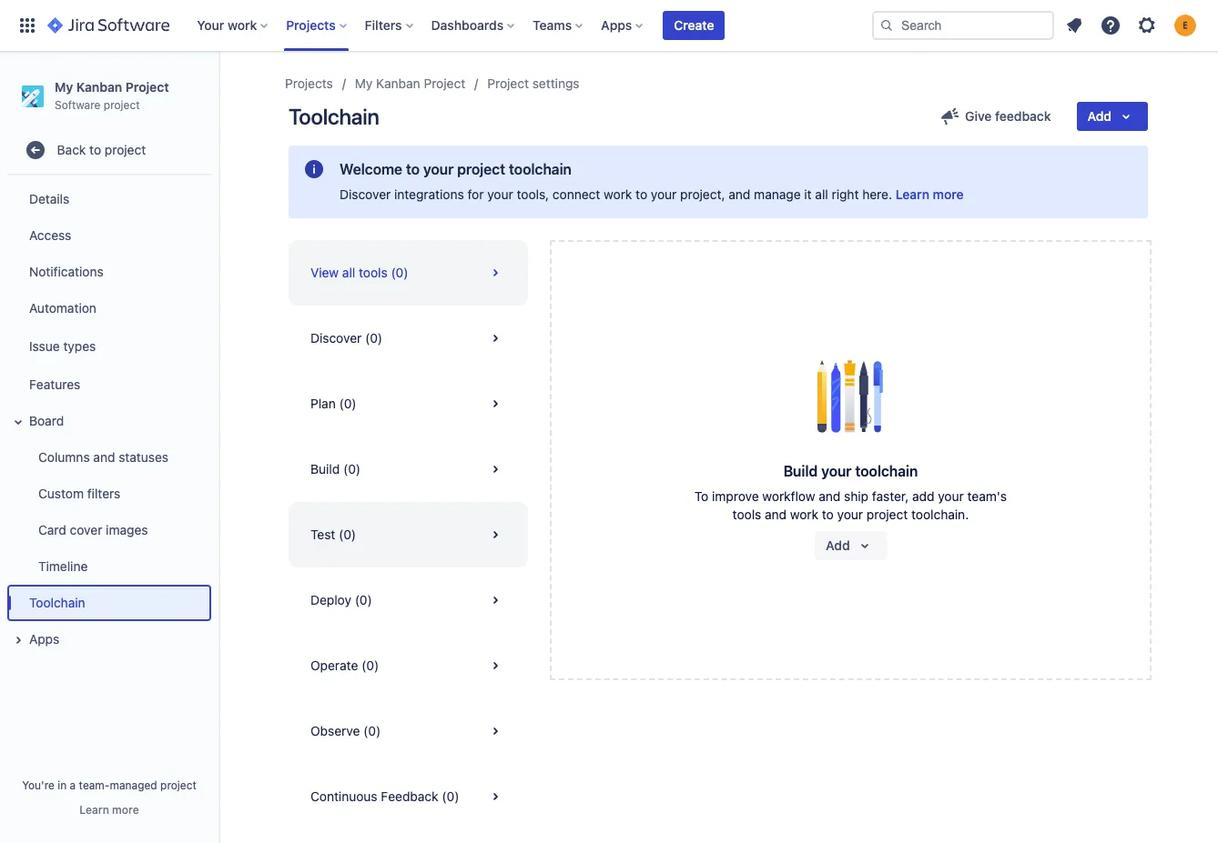 Task type: locate. For each thing, give the bounding box(es) containing it.
discover down welcome
[[340, 187, 391, 202]]

project settings link
[[487, 73, 580, 95]]

you're in a team-managed project
[[22, 779, 197, 793]]

0 horizontal spatial more
[[112, 804, 139, 818]]

0 vertical spatial more
[[933, 187, 964, 202]]

0 horizontal spatial all
[[342, 265, 355, 280]]

projects down projects dropdown button
[[285, 76, 333, 91]]

test (0)
[[310, 527, 356, 543]]

1 vertical spatial toolchain
[[855, 463, 918, 480]]

banner
[[0, 0, 1218, 51]]

tools down improve
[[733, 507, 761, 523]]

my for my kanban project
[[355, 76, 373, 91]]

projects link
[[285, 73, 333, 95]]

card cover images link
[[18, 513, 211, 549]]

toolchain down 'timeline'
[[29, 595, 85, 611]]

projects up projects link
[[286, 17, 336, 33]]

toolchain inside welcome to your project toolchain discover integrations for your tools, connect work to your project, and manage it all right here. learn more
[[509, 161, 572, 178]]

build up 'workflow'
[[783, 463, 818, 480]]

(0) for test (0)
[[339, 527, 356, 543]]

teams
[[533, 17, 572, 33]]

project up for
[[457, 161, 505, 178]]

0 horizontal spatial toolchain
[[509, 161, 572, 178]]

0 vertical spatial learn more button
[[896, 186, 964, 204]]

2 horizontal spatial work
[[790, 507, 819, 523]]

custom filters link
[[18, 476, 211, 513]]

all inside button
[[342, 265, 355, 280]]

details
[[29, 191, 69, 206]]

0 vertical spatial toolchain
[[509, 161, 572, 178]]

0 horizontal spatial kanban
[[76, 79, 122, 95]]

0 horizontal spatial my
[[55, 79, 73, 95]]

more down 'managed'
[[112, 804, 139, 818]]

0 horizontal spatial learn more button
[[79, 804, 139, 818]]

filters
[[365, 17, 402, 33]]

your
[[423, 161, 454, 178], [487, 187, 513, 202], [651, 187, 677, 202], [821, 463, 852, 480], [938, 489, 964, 504], [837, 507, 863, 523]]

kanban inside the my kanban project software project
[[76, 79, 122, 95]]

projects
[[286, 17, 336, 33], [285, 76, 333, 91]]

workflow
[[762, 489, 815, 504]]

my for my kanban project software project
[[55, 79, 73, 95]]

work right your
[[228, 17, 257, 33]]

my up software
[[55, 79, 73, 95]]

plan (0) button
[[289, 371, 528, 437]]

project for my kanban project
[[424, 76, 465, 91]]

work down 'workflow'
[[790, 507, 819, 523]]

kanban down filters popup button
[[376, 76, 420, 91]]

2 expand image from the top
[[7, 630, 29, 652]]

0 vertical spatial all
[[815, 187, 828, 202]]

projects for projects dropdown button
[[286, 17, 336, 33]]

all
[[815, 187, 828, 202], [342, 265, 355, 280]]

your down "ship" on the right of the page
[[837, 507, 863, 523]]

(0) for build (0)
[[343, 462, 361, 477]]

more right "here."
[[933, 187, 964, 202]]

all right it
[[815, 187, 828, 202]]

(0) right operate at the left bottom of page
[[362, 658, 379, 674]]

discover up plan (0)
[[310, 330, 362, 346]]

1 vertical spatial apps
[[29, 632, 59, 647]]

ship
[[844, 489, 869, 504]]

1 vertical spatial expand image
[[7, 630, 29, 652]]

1 vertical spatial learn more button
[[79, 804, 139, 818]]

0 vertical spatial apps
[[601, 17, 632, 33]]

a
[[70, 779, 76, 793]]

tools inside button
[[359, 265, 388, 280]]

view all tools (0)
[[310, 265, 408, 280]]

1 horizontal spatial more
[[933, 187, 964, 202]]

project inside the my kanban project software project
[[125, 79, 169, 95]]

project down faster,
[[867, 507, 908, 523]]

project
[[104, 98, 140, 112], [105, 142, 146, 157], [457, 161, 505, 178], [867, 507, 908, 523], [160, 779, 197, 793]]

banner containing your work
[[0, 0, 1218, 51]]

(0) for operate (0)
[[362, 658, 379, 674]]

1 horizontal spatial all
[[815, 187, 828, 202]]

team's
[[967, 489, 1007, 504]]

(0) down plan (0)
[[343, 462, 361, 477]]

2 vertical spatial work
[[790, 507, 819, 523]]

0 horizontal spatial toolchain
[[29, 595, 85, 611]]

1 expand image from the top
[[7, 412, 29, 434]]

learn more button right "here."
[[896, 186, 964, 204]]

0 horizontal spatial work
[[228, 17, 257, 33]]

1 vertical spatial projects
[[285, 76, 333, 91]]

discover (0)
[[310, 330, 382, 346]]

apps right 'teams' dropdown button
[[601, 17, 632, 33]]

test (0) button
[[289, 503, 528, 568]]

discover
[[340, 187, 391, 202], [310, 330, 362, 346]]

notifications
[[29, 264, 103, 279]]

apps button
[[596, 11, 650, 40]]

1 vertical spatial tools
[[733, 507, 761, 523]]

your
[[197, 17, 224, 33]]

project right 'managed'
[[160, 779, 197, 793]]

my inside the my kanban project software project
[[55, 79, 73, 95]]

1 horizontal spatial my
[[355, 76, 373, 91]]

observe
[[310, 724, 360, 739]]

(0) right plan
[[339, 396, 357, 412]]

tools,
[[517, 187, 549, 202]]

project right software
[[104, 98, 140, 112]]

build down plan
[[310, 462, 340, 477]]

build
[[310, 462, 340, 477], [783, 463, 818, 480]]

and right project, at the right top of the page
[[729, 187, 751, 202]]

1 horizontal spatial learn
[[896, 187, 930, 202]]

tools right view
[[359, 265, 388, 280]]

toolchain up faster,
[[855, 463, 918, 480]]

0 horizontal spatial build
[[310, 462, 340, 477]]

0 vertical spatial toolchain
[[289, 104, 379, 129]]

1 vertical spatial all
[[342, 265, 355, 280]]

add
[[912, 489, 935, 504]]

learn more
[[79, 804, 139, 818]]

jira software image
[[47, 15, 170, 36], [47, 15, 170, 36]]

1 vertical spatial discover
[[310, 330, 362, 346]]

1 horizontal spatial project
[[424, 76, 465, 91]]

primary element
[[11, 0, 872, 51]]

projects for projects link
[[285, 76, 333, 91]]

1 horizontal spatial learn more button
[[896, 186, 964, 204]]

columns and statuses
[[38, 450, 168, 465]]

0 vertical spatial learn
[[896, 187, 930, 202]]

discover inside 'button'
[[310, 330, 362, 346]]

(0) inside 'button'
[[365, 330, 382, 346]]

0 horizontal spatial tools
[[359, 265, 388, 280]]

learn down team-
[[79, 804, 109, 818]]

1 horizontal spatial build
[[783, 463, 818, 480]]

project left settings
[[487, 76, 529, 91]]

1 vertical spatial more
[[112, 804, 139, 818]]

learn more button
[[896, 186, 964, 204], [79, 804, 139, 818]]

and down 'workflow'
[[765, 507, 787, 523]]

your work button
[[191, 11, 275, 40]]

expand image inside apps button
[[7, 630, 29, 652]]

search image
[[879, 18, 894, 33]]

back
[[57, 142, 86, 157]]

plan (0)
[[310, 396, 357, 412]]

(0) inside button
[[339, 527, 356, 543]]

expand image inside board button
[[7, 412, 29, 434]]

expand image for board
[[7, 412, 29, 434]]

project inside the my kanban project software project
[[104, 98, 140, 112]]

group
[[4, 176, 211, 664]]

settings image
[[1136, 15, 1158, 36]]

0 vertical spatial discover
[[340, 187, 391, 202]]

projects inside dropdown button
[[286, 17, 336, 33]]

1 horizontal spatial apps
[[601, 17, 632, 33]]

improve
[[712, 489, 759, 504]]

continuous feedback (0) button
[[289, 765, 528, 830]]

timeline
[[38, 559, 88, 574]]

kanban for my kanban project software project
[[76, 79, 122, 95]]

1 horizontal spatial work
[[604, 187, 632, 202]]

0 vertical spatial projects
[[286, 17, 336, 33]]

0 vertical spatial tools
[[359, 265, 388, 280]]

images
[[106, 522, 148, 538]]

project inside build your toolchain to improve workflow and ship faster, add your team's tools and work to your project toolchain.
[[867, 507, 908, 523]]

toolchain up tools,
[[509, 161, 572, 178]]

build for your
[[783, 463, 818, 480]]

automation link
[[7, 291, 211, 327]]

toolchain inside build your toolchain to improve workflow and ship faster, add your team's tools and work to your project toolchain.
[[855, 463, 918, 480]]

columns
[[38, 450, 90, 465]]

1 horizontal spatial toolchain
[[289, 104, 379, 129]]

back to project
[[57, 142, 146, 157]]

0 vertical spatial work
[[228, 17, 257, 33]]

(0)
[[391, 265, 408, 280], [365, 330, 382, 346], [339, 396, 357, 412], [343, 462, 361, 477], [339, 527, 356, 543], [355, 593, 372, 608], [362, 658, 379, 674], [363, 724, 381, 739], [442, 789, 459, 805]]

1 horizontal spatial tools
[[733, 507, 761, 523]]

(0) right deploy
[[355, 593, 372, 608]]

create
[[674, 17, 714, 33]]

board button
[[7, 403, 211, 440]]

card
[[38, 522, 66, 538]]

learn right "here."
[[896, 187, 930, 202]]

(0) right test
[[339, 527, 356, 543]]

access
[[29, 227, 71, 243]]

toolchain down projects link
[[289, 104, 379, 129]]

and down board button
[[93, 450, 115, 465]]

0 vertical spatial expand image
[[7, 412, 29, 434]]

project left sidebar navigation icon
[[125, 79, 169, 95]]

kanban for my kanban project
[[376, 76, 420, 91]]

work
[[228, 17, 257, 33], [604, 187, 632, 202], [790, 507, 819, 523]]

your work
[[197, 17, 257, 33]]

0 horizontal spatial learn
[[79, 804, 109, 818]]

(0) down the view all tools (0)
[[365, 330, 382, 346]]

1 vertical spatial toolchain
[[29, 595, 85, 611]]

project for my kanban project software project
[[125, 79, 169, 95]]

1 vertical spatial work
[[604, 187, 632, 202]]

kanban
[[376, 76, 420, 91], [76, 79, 122, 95]]

board
[[29, 413, 64, 429]]

all right view
[[342, 265, 355, 280]]

build inside button
[[310, 462, 340, 477]]

my right projects link
[[355, 76, 373, 91]]

build inside build your toolchain to improve workflow and ship faster, add your team's tools and work to your project toolchain.
[[783, 463, 818, 480]]

0 horizontal spatial project
[[125, 79, 169, 95]]

it
[[804, 187, 812, 202]]

kanban up software
[[76, 79, 122, 95]]

give
[[965, 108, 992, 124]]

build for (0)
[[310, 462, 340, 477]]

apps down toolchain link
[[29, 632, 59, 647]]

learn
[[896, 187, 930, 202], [79, 804, 109, 818]]

work inside your work dropdown button
[[228, 17, 257, 33]]

(0) for observe (0)
[[363, 724, 381, 739]]

(0) right feedback
[[442, 789, 459, 805]]

project up details link at the left top of page
[[105, 142, 146, 157]]

(0) right observe
[[363, 724, 381, 739]]

work right connect on the top left
[[604, 187, 632, 202]]

expand image
[[7, 412, 29, 434], [7, 630, 29, 652]]

your right for
[[487, 187, 513, 202]]

0 horizontal spatial apps
[[29, 632, 59, 647]]

statuses
[[119, 450, 168, 465]]

toolchain.
[[911, 507, 969, 523]]

more
[[933, 187, 964, 202], [112, 804, 139, 818]]

project down primary element
[[424, 76, 465, 91]]

learn more button down you're in a team-managed project
[[79, 804, 139, 818]]

1 horizontal spatial kanban
[[376, 76, 420, 91]]

1 horizontal spatial toolchain
[[855, 463, 918, 480]]

settings
[[532, 76, 580, 91]]

help image
[[1100, 15, 1122, 36]]



Task type: vqa. For each thing, say whether or not it's contained in the screenshot.
Invite People
no



Task type: describe. For each thing, give the bounding box(es) containing it.
build (0)
[[310, 462, 361, 477]]

build your toolchain to improve workflow and ship faster, add your team's tools and work to your project toolchain.
[[695, 463, 1007, 523]]

more inside welcome to your project toolchain discover integrations for your tools, connect work to your project, and manage it all right here. learn more
[[933, 187, 964, 202]]

create button
[[663, 11, 725, 40]]

notifications link
[[7, 254, 211, 291]]

your left project, at the right top of the page
[[651, 187, 677, 202]]

add button
[[1077, 102, 1148, 131]]

team-
[[79, 779, 110, 793]]

issue
[[29, 338, 60, 354]]

issue types
[[29, 338, 96, 354]]

discover inside welcome to your project toolchain discover integrations for your tools, connect work to your project, and manage it all right here. learn more
[[340, 187, 391, 202]]

card cover images
[[38, 522, 148, 538]]

2 horizontal spatial project
[[487, 76, 529, 91]]

integrations
[[394, 187, 464, 202]]

notifications image
[[1063, 15, 1085, 36]]

custom
[[38, 486, 84, 501]]

automation
[[29, 300, 96, 316]]

columns and statuses link
[[18, 440, 211, 476]]

my kanban project link
[[355, 73, 465, 95]]

your up integrations on the left of the page
[[423, 161, 454, 178]]

1 vertical spatial learn
[[79, 804, 109, 818]]

operate (0) button
[[289, 634, 528, 699]]

appswitcher icon image
[[16, 15, 38, 36]]

your up toolchain. at the bottom right of the page
[[938, 489, 964, 504]]

apps button
[[7, 622, 211, 658]]

dashboards
[[431, 17, 504, 33]]

Search field
[[872, 11, 1054, 40]]

manage
[[754, 187, 801, 202]]

features
[[29, 377, 80, 392]]

project settings
[[487, 76, 580, 91]]

to
[[695, 489, 709, 504]]

project inside welcome to your project toolchain discover integrations for your tools, connect work to your project, and manage it all right here. learn more
[[457, 161, 505, 178]]

for
[[468, 187, 484, 202]]

dashboards button
[[426, 11, 522, 40]]

continuous
[[310, 789, 377, 805]]

give feedback button
[[929, 102, 1062, 131]]

connect
[[553, 187, 600, 202]]

learn inside welcome to your project toolchain discover integrations for your tools, connect work to your project, and manage it all right here. learn more
[[896, 187, 930, 202]]

details link
[[7, 181, 211, 218]]

project inside back to project link
[[105, 142, 146, 157]]

toolchain link
[[7, 586, 211, 622]]

add
[[1088, 108, 1112, 124]]

and left "ship" on the right of the page
[[819, 489, 841, 504]]

welcome
[[340, 161, 402, 178]]

(0) for deploy (0)
[[355, 593, 372, 608]]

(0) for plan (0)
[[339, 396, 357, 412]]

my kanban project software project
[[55, 79, 169, 112]]

operate (0)
[[310, 658, 379, 674]]

custom filters
[[38, 486, 120, 501]]

operate
[[310, 658, 358, 674]]

feedback
[[995, 108, 1051, 124]]

managed
[[110, 779, 157, 793]]

access link
[[7, 218, 211, 254]]

observe (0) button
[[289, 699, 528, 765]]

your profile and settings image
[[1174, 15, 1196, 36]]

my kanban project
[[355, 76, 465, 91]]

in
[[58, 779, 67, 793]]

teams button
[[527, 11, 590, 40]]

expand image for apps
[[7, 630, 29, 652]]

back to project link
[[7, 132, 211, 169]]

to inside build your toolchain to improve workflow and ship faster, add your team's tools and work to your project toolchain.
[[822, 507, 834, 523]]

sidebar navigation image
[[198, 73, 239, 109]]

filters button
[[359, 11, 420, 40]]

view
[[310, 265, 339, 280]]

(0) up discover (0) 'button'
[[391, 265, 408, 280]]

deploy (0) button
[[289, 568, 528, 634]]

test
[[310, 527, 335, 543]]

here.
[[862, 187, 892, 202]]

right
[[832, 187, 859, 202]]

more inside button
[[112, 804, 139, 818]]

tools inside build your toolchain to improve workflow and ship faster, add your team's tools and work to your project toolchain.
[[733, 507, 761, 523]]

give feedback
[[965, 108, 1051, 124]]

plan
[[310, 396, 336, 412]]

your up "ship" on the right of the page
[[821, 463, 852, 480]]

and inside welcome to your project toolchain discover integrations for your tools, connect work to your project, and manage it all right here. learn more
[[729, 187, 751, 202]]

software
[[55, 98, 101, 112]]

you're
[[22, 779, 55, 793]]

project,
[[680, 187, 725, 202]]

group containing details
[[4, 176, 211, 664]]

build (0) button
[[289, 437, 528, 503]]

projects button
[[281, 11, 354, 40]]

faster,
[[872, 489, 909, 504]]

toolchain inside group
[[29, 595, 85, 611]]

view all tools (0) button
[[289, 240, 528, 306]]

apps inside apps dropdown button
[[601, 17, 632, 33]]

types
[[63, 338, 96, 354]]

deploy
[[310, 593, 351, 608]]

deploy (0)
[[310, 593, 372, 608]]

work inside build your toolchain to improve workflow and ship faster, add your team's tools and work to your project toolchain.
[[790, 507, 819, 523]]

apps inside apps button
[[29, 632, 59, 647]]

welcome to your project toolchain discover integrations for your tools, connect work to your project, and manage it all right here. learn more
[[340, 161, 964, 202]]

observe (0)
[[310, 724, 381, 739]]

work inside welcome to your project toolchain discover integrations for your tools, connect work to your project, and manage it all right here. learn more
[[604, 187, 632, 202]]

features link
[[7, 367, 211, 403]]

continuous feedback (0)
[[310, 789, 459, 805]]

timeline link
[[18, 549, 211, 586]]

all inside welcome to your project toolchain discover integrations for your tools, connect work to your project, and manage it all right here. learn more
[[815, 187, 828, 202]]

(0) for discover (0)
[[365, 330, 382, 346]]



